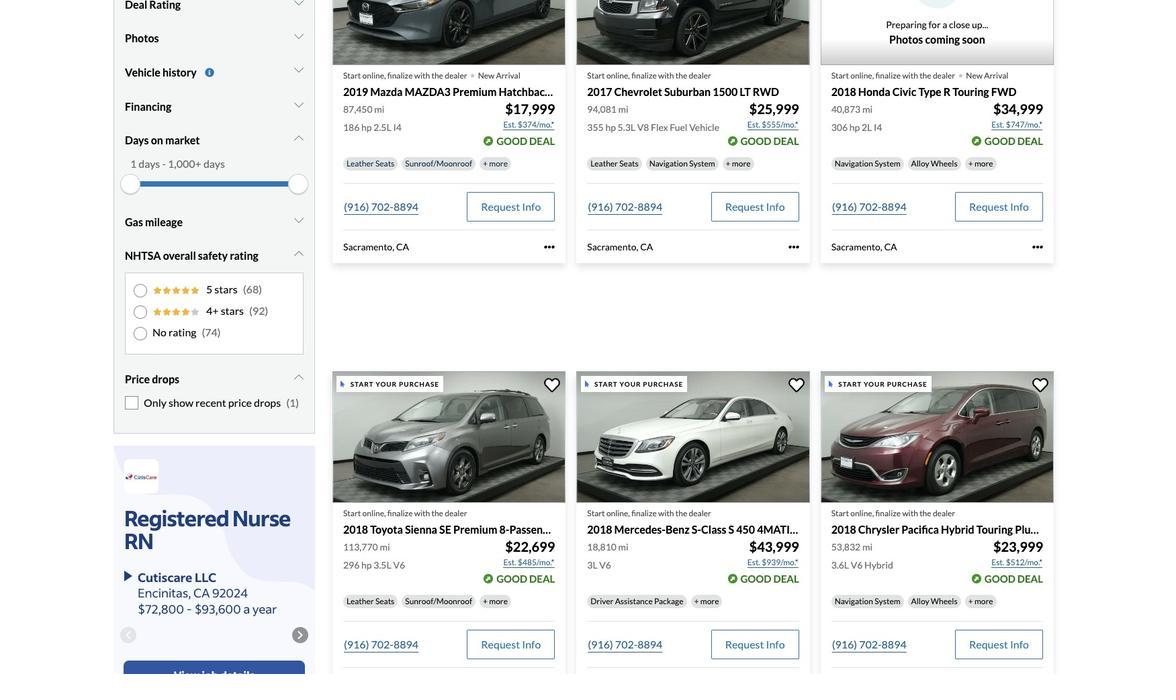 Task type: locate. For each thing, give the bounding box(es) containing it.
good down est. $374/mo.* button
[[497, 135, 528, 147]]

0 horizontal spatial ·
[[470, 62, 476, 86]]

v6 right 3.5l
[[393, 560, 405, 571]]

v8
[[638, 122, 650, 133]]

dealer up mazda3
[[445, 70, 467, 80]]

hp inside 94,081 mi 355 hp 5.3l v8 flex fuel vehicle
[[606, 122, 616, 133]]

1 horizontal spatial mouse pointer image
[[585, 381, 589, 388]]

start inside start online, finalize with the dealer · new arrival 2018 honda civic type r touring fwd
[[832, 70, 850, 80]]

2018 up '113,770'
[[343, 523, 368, 536]]

navigation system for 2018
[[835, 597, 901, 607]]

0 vertical spatial drops
[[152, 373, 179, 386]]

arrival up the hatchback
[[496, 70, 521, 80]]

2 horizontal spatial ca
[[885, 241, 898, 253]]

dealer inside start online, finalize with the dealer · new arrival 2018 honda civic type r touring fwd
[[934, 70, 956, 80]]

1 sunroof/moonroof from the top
[[406, 159, 473, 169]]

dealer up r
[[934, 70, 956, 80]]

hp inside the '87,450 mi 186 hp 2.5l i4'
[[362, 122, 372, 133]]

start inside start online, finalize with the dealer 2018 chrysler pacifica hybrid touring plus fwd
[[832, 509, 850, 519]]

est. inside $23,999 est. $512/mo.*
[[992, 558, 1005, 568]]

start your purchase
[[351, 380, 440, 388], [595, 380, 684, 388], [839, 380, 928, 388]]

i4 inside the '87,450 mi 186 hp 2.5l i4'
[[393, 122, 402, 133]]

with up pacifica
[[903, 509, 919, 519]]

est. inside '$43,999 est. $939/mo.*'
[[748, 558, 761, 568]]

est. down $34,999
[[992, 120, 1005, 130]]

mi inside the 40,873 mi 306 hp 2l i4
[[863, 103, 873, 115]]

40,873 mi 306 hp 2l i4
[[832, 103, 883, 133]]

1 horizontal spatial new
[[967, 70, 983, 80]]

start inside start online, finalize with the dealer 2017 chevrolet suburban 1500 lt rwd
[[588, 70, 605, 80]]

2 sacramento, from the left
[[588, 241, 639, 253]]

1 horizontal spatial i4
[[874, 122, 883, 133]]

request info button for $25,999
[[712, 192, 800, 222]]

more down est. $747/mo.* button at right
[[975, 159, 994, 169]]

premium inside start online, finalize with the dealer · new arrival 2019 mazda mazda3 premium hatchback awd
[[453, 85, 497, 98]]

with for $17,999
[[415, 70, 430, 80]]

start inside start online, finalize with the dealer 2018 toyota sienna se premium 8-passenger fwd
[[343, 509, 361, 519]]

request info for $22,699
[[481, 639, 541, 651]]

info for $17,999
[[522, 200, 541, 213]]

1 i4 from the left
[[393, 122, 402, 133]]

0 vertical spatial awd
[[553, 85, 580, 98]]

price drops button
[[125, 363, 304, 397]]

fwd inside start online, finalize with the dealer · new arrival 2018 honda civic type r touring fwd
[[992, 85, 1017, 98]]

(916) 702-8894 button for $34,999
[[832, 192, 908, 222]]

touring inside start online, finalize with the dealer 2018 chrysler pacifica hybrid touring plus fwd
[[977, 523, 1014, 536]]

1 horizontal spatial days
[[204, 157, 225, 170]]

hp right 355 at right top
[[606, 122, 616, 133]]

1 arrival from the left
[[496, 70, 521, 80]]

new
[[478, 70, 495, 80], [967, 70, 983, 80]]

deal for $17,999
[[530, 135, 555, 147]]

leather
[[347, 159, 374, 169], [591, 159, 618, 169], [347, 597, 374, 607]]

1 horizontal spatial hybrid
[[942, 523, 975, 536]]

sacramento, for $34,999
[[832, 241, 883, 253]]

mi
[[375, 103, 385, 115], [619, 103, 629, 115], [863, 103, 873, 115], [380, 542, 390, 553], [619, 542, 629, 553], [863, 542, 873, 553]]

chevron down image inside the days on market 'dropdown button'
[[294, 133, 304, 144]]

est. down $25,999 on the top right of the page
[[748, 120, 761, 130]]

request info for $34,999
[[970, 200, 1030, 213]]

leather seats down the 2.5l
[[347, 159, 395, 169]]

+ more down est. $374/mo.* button
[[483, 159, 508, 169]]

touring up $23,999 at the right of the page
[[977, 523, 1014, 536]]

dealer inside start online, finalize with the dealer 2018 mercedes-benz s-class s 450 4matic awd
[[689, 509, 712, 519]]

1 sacramento, from the left
[[343, 241, 395, 253]]

0 horizontal spatial mouse pointer image
[[341, 381, 345, 388]]

0 horizontal spatial sacramento,
[[343, 241, 395, 253]]

request info button
[[467, 192, 555, 222], [712, 192, 800, 222], [956, 192, 1044, 222], [467, 630, 555, 660], [712, 630, 800, 660], [956, 630, 1044, 660]]

mileage
[[145, 216, 183, 229]]

hp right "186"
[[362, 122, 372, 133]]

1 horizontal spatial ca
[[641, 241, 654, 253]]

2 arrival from the left
[[985, 70, 1009, 80]]

1 horizontal spatial purchase
[[643, 380, 684, 388]]

(916) 702-8894 for $23,999
[[833, 639, 907, 651]]

premium inside start online, finalize with the dealer 2018 toyota sienna se premium 8-passenger fwd
[[454, 523, 498, 536]]

2 new from the left
[[967, 70, 983, 80]]

0 horizontal spatial vehicle
[[125, 66, 161, 79]]

good deal down est. $485/mo.* button
[[497, 573, 555, 585]]

1 vertical spatial alloy wheels
[[912, 597, 958, 607]]

2l
[[862, 122, 873, 133]]

the inside start online, finalize with the dealer 2018 chrysler pacifica hybrid touring plus fwd
[[920, 509, 932, 519]]

0 vertical spatial wheels
[[932, 159, 958, 169]]

online,
[[363, 70, 386, 80], [607, 70, 630, 80], [851, 70, 875, 80], [363, 509, 386, 519], [607, 509, 630, 519], [851, 509, 875, 519]]

6 chevron down image from the top
[[294, 372, 304, 383]]

1 horizontal spatial ·
[[959, 62, 964, 86]]

good for $23,999
[[985, 573, 1016, 585]]

1 days - 1,000+ days
[[130, 157, 225, 170]]

online, up the honda
[[851, 70, 875, 80]]

2018 up '53,832'
[[832, 523, 857, 536]]

0 horizontal spatial your
[[376, 380, 397, 388]]

(68)
[[243, 283, 262, 296]]

1 alloy wheels from the top
[[912, 159, 958, 169]]

fwd up $34,999
[[992, 85, 1017, 98]]

3 v6 from the left
[[851, 560, 863, 571]]

navigation system down 3.6l
[[835, 597, 901, 607]]

system
[[690, 159, 716, 169], [875, 159, 901, 169], [875, 597, 901, 607]]

good down est. $485/mo.* button
[[497, 573, 528, 585]]

system down the 40,873 mi 306 hp 2l i4
[[875, 159, 901, 169]]

hp inside 113,770 mi 296 hp 3.5l v6
[[362, 560, 372, 571]]

1 horizontal spatial start your purchase
[[595, 380, 684, 388]]

awd right 4matic
[[800, 523, 826, 536]]

chevron down image inside nhtsa overall safety rating dropdown button
[[294, 249, 304, 259]]

stars right '4+'
[[221, 305, 244, 317]]

113,770 mi 296 hp 3.5l v6
[[343, 542, 405, 571]]

est.
[[504, 120, 517, 130], [748, 120, 761, 130], [992, 120, 1005, 130], [504, 558, 517, 568], [748, 558, 761, 568], [992, 558, 1005, 568]]

(916) 702-8894 button for $25,999
[[588, 192, 664, 222]]

gas mileage button
[[125, 206, 304, 239]]

2018 inside start online, finalize with the dealer · new arrival 2018 honda civic type r touring fwd
[[832, 85, 857, 98]]

dealer up s-
[[689, 509, 712, 519]]

1 purchase from the left
[[399, 380, 440, 388]]

good down est. $747/mo.* button at right
[[985, 135, 1016, 147]]

2 chevron down image from the top
[[294, 100, 304, 110]]

leather seats down 5.3l
[[591, 159, 639, 169]]

ellipsis h image for $34,999
[[1033, 242, 1044, 253]]

0 vertical spatial alloy wheels
[[912, 159, 958, 169]]

1 · from the left
[[470, 62, 476, 86]]

with up civic
[[903, 70, 919, 80]]

(916) for $43,999
[[588, 639, 614, 651]]

1 vertical spatial premium
[[454, 523, 498, 536]]

good deal down est. $374/mo.* button
[[497, 135, 555, 147]]

+ more
[[483, 159, 508, 169], [726, 159, 751, 169], [969, 159, 994, 169], [483, 597, 508, 607], [695, 597, 720, 607], [969, 597, 994, 607]]

arrival up $34,999
[[985, 70, 1009, 80]]

no
[[153, 326, 167, 339]]

good for $34,999
[[985, 135, 1016, 147]]

2 horizontal spatial fwd
[[1038, 523, 1064, 536]]

est. down $22,699
[[504, 558, 517, 568]]

leather for 2018
[[347, 597, 374, 607]]

fwd inside start online, finalize with the dealer 2018 toyota sienna se premium 8-passenger fwd
[[561, 523, 586, 536]]

3 start your purchase from the left
[[839, 380, 928, 388]]

(916) 702-8894 button for $23,999
[[832, 630, 908, 660]]

the inside start online, finalize with the dealer 2018 mercedes-benz s-class s 450 4matic awd
[[676, 509, 688, 519]]

$17,999
[[506, 101, 555, 117]]

0 horizontal spatial days
[[139, 157, 160, 170]]

new inside start online, finalize with the dealer · new arrival 2019 mazda mazda3 premium hatchback awd
[[478, 70, 495, 80]]

i4 for $34,999
[[874, 122, 883, 133]]

stars for 5 stars
[[215, 283, 238, 296]]

with for $34,999
[[903, 70, 919, 80]]

2 start your purchase from the left
[[595, 380, 684, 388]]

1 start your purchase from the left
[[351, 380, 440, 388]]

2 sunroof/moonroof from the top
[[406, 597, 473, 607]]

(916) 702-8894 for $17,999
[[344, 200, 419, 213]]

4 chevron down image from the top
[[294, 215, 304, 226]]

the for $23,999
[[920, 509, 932, 519]]

0 horizontal spatial sacramento, ca
[[343, 241, 409, 253]]

0 vertical spatial chevron down image
[[294, 64, 304, 75]]

days on market
[[125, 134, 200, 147]]

2018 for $22,699
[[343, 523, 368, 536]]

est. inside $34,999 est. $747/mo.*
[[992, 120, 1005, 130]]

arrival
[[496, 70, 521, 80], [985, 70, 1009, 80]]

dealer inside start online, finalize with the dealer 2018 chrysler pacifica hybrid touring plus fwd
[[934, 509, 956, 519]]

1 ca from the left
[[396, 241, 409, 253]]

finalize
[[388, 70, 413, 80], [632, 70, 657, 80], [876, 70, 901, 80], [388, 509, 413, 519], [632, 509, 657, 519], [876, 509, 901, 519]]

new down vehicle photo unavailable
[[967, 70, 983, 80]]

deal down $485/mo.*
[[530, 573, 555, 585]]

online, inside start online, finalize with the dealer 2018 mercedes-benz s-class s 450 4matic awd
[[607, 509, 630, 519]]

2 horizontal spatial your
[[864, 380, 886, 388]]

296
[[343, 560, 360, 571]]

0 horizontal spatial ellipsis h image
[[545, 242, 555, 253]]

awd for 2018
[[800, 523, 826, 536]]

your
[[376, 380, 397, 388], [620, 380, 642, 388], [864, 380, 886, 388]]

burgundy 2018 chrysler pacifica hybrid touring plus fwd minivan front-wheel drive automatic image
[[821, 372, 1055, 503]]

1 your from the left
[[376, 380, 397, 388]]

2018 inside start online, finalize with the dealer 2018 toyota sienna se premium 8-passenger fwd
[[343, 523, 368, 536]]

with inside start online, finalize with the dealer 2018 mercedes-benz s-class s 450 4matic awd
[[659, 509, 674, 519]]

finalize inside start online, finalize with the dealer · new arrival 2018 honda civic type r touring fwd
[[876, 70, 901, 80]]

good deal down est. $747/mo.* button at right
[[985, 135, 1044, 147]]

1 vertical spatial wheels
[[932, 597, 958, 607]]

0 vertical spatial vehicle
[[125, 66, 161, 79]]

+ more down est. $747/mo.* button at right
[[969, 159, 994, 169]]

0 vertical spatial hybrid
[[942, 523, 975, 536]]

arrival inside start online, finalize with the dealer · new arrival 2018 honda civic type r touring fwd
[[985, 70, 1009, 80]]

1 vertical spatial chevron down image
[[294, 100, 304, 110]]

advertisement element
[[114, 446, 315, 675]]

702- for $43,999
[[616, 639, 638, 651]]

s-
[[692, 523, 702, 536]]

1 horizontal spatial sacramento,
[[588, 241, 639, 253]]

hybrid right pacifica
[[942, 523, 975, 536]]

1 horizontal spatial vehicle
[[690, 122, 720, 133]]

finalize inside start online, finalize with the dealer 2018 chrysler pacifica hybrid touring plus fwd
[[876, 509, 901, 519]]

0 vertical spatial stars
[[215, 283, 238, 296]]

dealer up pacifica
[[934, 509, 956, 519]]

seats down 3.5l
[[376, 597, 395, 607]]

start online, finalize with the dealer 2018 chrysler pacifica hybrid touring plus fwd
[[832, 509, 1064, 536]]

mi inside '53,832 mi 3.6l v6 hybrid'
[[863, 542, 873, 553]]

2 · from the left
[[959, 62, 964, 86]]

2 your from the left
[[620, 380, 642, 388]]

online, inside start online, finalize with the dealer · new arrival 2018 honda civic type r touring fwd
[[851, 70, 875, 80]]

· right r
[[959, 62, 964, 86]]

1 chevron down image from the top
[[294, 64, 304, 75]]

mi inside 94,081 mi 355 hp 5.3l v8 flex fuel vehicle
[[619, 103, 629, 115]]

online, up chrysler
[[851, 509, 875, 519]]

sienna
[[405, 523, 438, 536]]

1 mouse pointer image from the left
[[341, 381, 345, 388]]

· inside start online, finalize with the dealer · new arrival 2019 mazda mazda3 premium hatchback awd
[[470, 62, 476, 86]]

the inside start online, finalize with the dealer · new arrival 2019 mazda mazda3 premium hatchback awd
[[432, 70, 444, 80]]

dealer for $34,999
[[934, 70, 956, 80]]

dealer inside start online, finalize with the dealer 2018 toyota sienna se premium 8-passenger fwd
[[445, 509, 467, 519]]

18,810
[[588, 542, 617, 553]]

dealer for $17,999
[[445, 70, 467, 80]]

photos
[[125, 31, 159, 44]]

mi inside the '87,450 mi 186 hp 2.5l i4'
[[375, 103, 385, 115]]

$34,999
[[994, 101, 1044, 117]]

with inside start online, finalize with the dealer 2017 chevrolet suburban 1500 lt rwd
[[659, 70, 674, 80]]

ellipsis h image
[[545, 242, 555, 253], [1033, 242, 1044, 253]]

chevron down image
[[294, 64, 304, 75], [294, 100, 304, 110]]

2018 up 40,873
[[832, 85, 857, 98]]

premium
[[453, 85, 497, 98], [454, 523, 498, 536]]

· inside start online, finalize with the dealer · new arrival 2018 honda civic type r touring fwd
[[959, 62, 964, 86]]

5 chevron down image from the top
[[294, 249, 304, 259]]

(916) for $25,999
[[588, 200, 614, 213]]

awd for ·
[[553, 85, 580, 98]]

drops left (1)
[[254, 397, 281, 409]]

est. inside $25,999 est. $555/mo.*
[[748, 120, 761, 130]]

info for $43,999
[[767, 639, 786, 651]]

the inside start online, finalize with the dealer 2018 toyota sienna se premium 8-passenger fwd
[[432, 509, 444, 519]]

good down est. $555/mo.* button
[[741, 135, 772, 147]]

chevron down image inside "photos" 'dropdown button'
[[294, 31, 304, 41]]

finalize up 'chevrolet' in the right top of the page
[[632, 70, 657, 80]]

finalize up mercedes-
[[632, 509, 657, 519]]

3 sacramento, from the left
[[832, 241, 883, 253]]

premium left 8-
[[454, 523, 498, 536]]

0 horizontal spatial awd
[[553, 85, 580, 98]]

days on market button
[[125, 124, 304, 157]]

+ more for $22,699
[[483, 597, 508, 607]]

request for $34,999
[[970, 200, 1009, 213]]

navigation down 3.6l
[[835, 597, 874, 607]]

request info button for $17,999
[[467, 192, 555, 222]]

mi up 2l
[[863, 103, 873, 115]]

s
[[729, 523, 735, 536]]

702-
[[371, 200, 394, 213], [616, 200, 638, 213], [860, 200, 882, 213], [371, 639, 394, 651], [616, 639, 638, 651], [860, 639, 882, 651]]

mi down toyota
[[380, 542, 390, 553]]

online, inside start online, finalize with the dealer 2018 toyota sienna se premium 8-passenger fwd
[[363, 509, 386, 519]]

0 vertical spatial alloy
[[912, 159, 930, 169]]

1 horizontal spatial drops
[[254, 397, 281, 409]]

good
[[497, 135, 528, 147], [741, 135, 772, 147], [985, 135, 1016, 147], [497, 573, 528, 585], [741, 573, 772, 585], [985, 573, 1016, 585]]

chevron down image inside financing dropdown button
[[294, 100, 304, 110]]

(916) 702-8894 for $22,699
[[344, 639, 419, 651]]

fuel
[[670, 122, 688, 133]]

info
[[522, 200, 541, 213], [767, 200, 786, 213], [1011, 200, 1030, 213], [522, 639, 541, 651], [767, 639, 786, 651], [1011, 639, 1030, 651]]

dealer
[[445, 70, 467, 80], [689, 70, 712, 80], [934, 70, 956, 80], [445, 509, 467, 519], [689, 509, 712, 519], [934, 509, 956, 519]]

+
[[483, 159, 488, 169], [726, 159, 731, 169], [969, 159, 974, 169], [483, 597, 488, 607], [695, 597, 699, 607], [969, 597, 974, 607]]

online, inside start online, finalize with the dealer 2017 chevrolet suburban 1500 lt rwd
[[607, 70, 630, 80]]

sacramento, for $17,999
[[343, 241, 395, 253]]

est. for $22,699
[[504, 558, 517, 568]]

fwd inside start online, finalize with the dealer 2018 chrysler pacifica hybrid touring plus fwd
[[1038, 523, 1064, 536]]

2 horizontal spatial sacramento, ca
[[832, 241, 898, 253]]

new inside start online, finalize with the dealer · new arrival 2018 honda civic type r touring fwd
[[967, 70, 983, 80]]

(92)
[[249, 305, 268, 317]]

days
[[125, 134, 149, 147]]

start for $23,999
[[832, 509, 850, 519]]

1 horizontal spatial sacramento, ca
[[588, 241, 654, 253]]

702- for $34,999
[[860, 200, 882, 213]]

hp for $34,999
[[850, 122, 861, 133]]

drops
[[152, 373, 179, 386], [254, 397, 281, 409]]

1 horizontal spatial awd
[[800, 523, 826, 536]]

with up benz
[[659, 509, 674, 519]]

1 vertical spatial alloy
[[912, 597, 930, 607]]

1 wheels from the top
[[932, 159, 958, 169]]

1 vertical spatial hybrid
[[865, 560, 894, 571]]

benz
[[666, 523, 690, 536]]

2018 inside start online, finalize with the dealer 2018 chrysler pacifica hybrid touring plus fwd
[[832, 523, 857, 536]]

good down est. $939/mo.* 'button'
[[741, 573, 772, 585]]

photos button
[[125, 21, 304, 55]]

finalize inside start online, finalize with the dealer 2018 mercedes-benz s-class s 450 4matic awd
[[632, 509, 657, 519]]

awd inside start online, finalize with the dealer · new arrival 2019 mazda mazda3 premium hatchback awd
[[553, 85, 580, 98]]

est. down $17,999
[[504, 120, 517, 130]]

start your purchase for $23,999
[[839, 380, 928, 388]]

finalize inside start online, finalize with the dealer · new arrival 2019 mazda mazda3 premium hatchback awd
[[388, 70, 413, 80]]

v6 right 3l
[[600, 560, 612, 571]]

alloy
[[912, 159, 930, 169], [912, 597, 930, 607]]

2 alloy wheels from the top
[[912, 597, 958, 607]]

drops inside dropdown button
[[152, 373, 179, 386]]

system down '53,832 mi 3.6l v6 hybrid'
[[875, 597, 901, 607]]

with inside start online, finalize with the dealer 2018 toyota sienna se premium 8-passenger fwd
[[415, 509, 430, 519]]

1 vertical spatial vehicle
[[690, 122, 720, 133]]

chevron down image inside "gas mileage" dropdown button
[[294, 215, 304, 226]]

seats down 5.3l
[[620, 159, 639, 169]]

good deal
[[497, 135, 555, 147], [741, 135, 800, 147], [985, 135, 1044, 147], [497, 573, 555, 585], [741, 573, 800, 585], [985, 573, 1044, 585]]

$555/mo.*
[[762, 120, 799, 130]]

0 horizontal spatial i4
[[393, 122, 402, 133]]

more down "est. $512/mo.*" button
[[975, 597, 994, 607]]

good deal for $23,999
[[985, 573, 1044, 585]]

drops up only
[[152, 373, 179, 386]]

mouse pointer image for $43,999
[[585, 381, 589, 388]]

87,450 mi 186 hp 2.5l i4
[[343, 103, 402, 133]]

0 vertical spatial premium
[[453, 85, 497, 98]]

1 horizontal spatial rating
[[230, 249, 259, 262]]

1 ellipsis h image from the left
[[545, 242, 555, 253]]

awd left 2017
[[553, 85, 580, 98]]

2 purchase from the left
[[643, 380, 684, 388]]

hatchback
[[499, 85, 551, 98]]

touring right r
[[953, 85, 990, 98]]

chevron down image for price drops
[[294, 372, 304, 383]]

est. down $23,999 at the right of the page
[[992, 558, 1005, 568]]

1 horizontal spatial arrival
[[985, 70, 1009, 80]]

v6
[[393, 560, 405, 571], [600, 560, 612, 571], [851, 560, 863, 571]]

request info for $25,999
[[726, 200, 786, 213]]

$23,999
[[994, 539, 1044, 555]]

leather down the 296
[[347, 597, 374, 607]]

3 your from the left
[[864, 380, 886, 388]]

vehicle inside 94,081 mi 355 hp 5.3l v8 flex fuel vehicle
[[690, 122, 720, 133]]

2 v6 from the left
[[600, 560, 612, 571]]

rating right safety
[[230, 249, 259, 262]]

8894 for $17,999
[[394, 200, 419, 213]]

0 vertical spatial touring
[[953, 85, 990, 98]]

online, for $34,999
[[851, 70, 875, 80]]

v6 inside 18,810 mi 3l v6
[[600, 560, 612, 571]]

450
[[737, 523, 756, 536]]

0 horizontal spatial fwd
[[561, 523, 586, 536]]

2018 up "18,810"
[[588, 523, 613, 536]]

finalize up the honda
[[876, 70, 901, 80]]

good for $22,699
[[497, 573, 528, 585]]

3 chevron down image from the top
[[294, 133, 304, 144]]

navigation for 2018
[[835, 597, 874, 607]]

gray 2018 toyota sienna se premium 8-passenger fwd minivan front-wheel drive 8-speed dual clutch image
[[333, 372, 566, 503]]

with up sienna at the bottom left of page
[[415, 509, 430, 519]]

touring inside start online, finalize with the dealer · new arrival 2018 honda civic type r touring fwd
[[953, 85, 990, 98]]

0 horizontal spatial arrival
[[496, 70, 521, 80]]

2 ellipsis h image from the left
[[1033, 242, 1044, 253]]

start inside start online, finalize with the dealer · new arrival 2019 mazda mazda3 premium hatchback awd
[[343, 70, 361, 80]]

vehicle inside dropdown button
[[125, 66, 161, 79]]

est. $747/mo.* button
[[992, 118, 1044, 132]]

info for $34,999
[[1011, 200, 1030, 213]]

stars
[[215, 283, 238, 296], [221, 305, 244, 317]]

leather for 2017
[[591, 159, 618, 169]]

the up suburban at the top right
[[676, 70, 688, 80]]

2 i4 from the left
[[874, 122, 883, 133]]

1 chevron down image from the top
[[294, 0, 304, 8]]

0 vertical spatial rating
[[230, 249, 259, 262]]

fwd right passenger
[[561, 523, 586, 536]]

dealer for $22,699
[[445, 509, 467, 519]]

leather seats
[[347, 159, 395, 169], [591, 159, 639, 169], [347, 597, 395, 607]]

seats for 2018
[[376, 597, 395, 607]]

1 vertical spatial awd
[[800, 523, 826, 536]]

good deal for $22,699
[[497, 573, 555, 585]]

on
[[151, 134, 163, 147]]

(916) for $22,699
[[344, 639, 369, 651]]

1 vertical spatial sunroof/moonroof
[[406, 597, 473, 607]]

0 horizontal spatial v6
[[393, 560, 405, 571]]

info for $25,999
[[767, 200, 786, 213]]

leather down 355 at right top
[[591, 159, 618, 169]]

2 wheels from the top
[[932, 597, 958, 607]]

system for ·
[[875, 159, 901, 169]]

alloy wheels for 2018
[[912, 597, 958, 607]]

package
[[655, 597, 684, 607]]

touring
[[953, 85, 990, 98], [977, 523, 1014, 536]]

2 chevron down image from the top
[[294, 31, 304, 41]]

rating right no
[[169, 326, 197, 339]]

white 2018 mercedes-benz s-class s 450 4matic awd sedan all-wheel drive 9-speed automatic image
[[577, 372, 810, 503]]

good deal down est. $555/mo.* button
[[741, 135, 800, 147]]

the inside start online, finalize with the dealer · new arrival 2018 honda civic type r touring fwd
[[920, 70, 932, 80]]

deal down $555/mo.*
[[774, 135, 800, 147]]

1 vertical spatial stars
[[221, 305, 244, 317]]

days
[[139, 157, 160, 170], [204, 157, 225, 170]]

est. for $43,999
[[748, 558, 761, 568]]

dealer inside start online, finalize with the dealer · new arrival 2019 mazda mazda3 premium hatchback awd
[[445, 70, 467, 80]]

ellipsis h image
[[789, 242, 800, 253]]

0 horizontal spatial rating
[[169, 326, 197, 339]]

est. inside $22,699 est. $485/mo.*
[[504, 558, 517, 568]]

seats
[[376, 159, 395, 169], [620, 159, 639, 169], [376, 597, 395, 607]]

0 vertical spatial sunroof/moonroof
[[406, 159, 473, 169]]

· right mazda3
[[470, 62, 476, 86]]

chevron down image inside 'price drops' dropdown button
[[294, 372, 304, 383]]

mi up 5.3l
[[619, 103, 629, 115]]

2 horizontal spatial start your purchase
[[839, 380, 928, 388]]

chevron down image for nhtsa overall safety rating
[[294, 249, 304, 259]]

start for $34,999
[[832, 70, 850, 80]]

online, up toyota
[[363, 509, 386, 519]]

honda
[[859, 85, 891, 98]]

3.5l
[[374, 560, 392, 571]]

good down "est. $512/mo.*" button
[[985, 573, 1016, 585]]

8894 for $25,999
[[638, 200, 663, 213]]

online, up mazda
[[363, 70, 386, 80]]

start your purchase for $43,999
[[595, 380, 684, 388]]

v6 inside '53,832 mi 3.6l v6 hybrid'
[[851, 560, 863, 571]]

online, inside start online, finalize with the dealer 2018 chrysler pacifica hybrid touring plus fwd
[[851, 509, 875, 519]]

1 horizontal spatial ellipsis h image
[[1033, 242, 1044, 253]]

mouse pointer image
[[341, 381, 345, 388], [585, 381, 589, 388]]

more down est. $485/mo.* button
[[490, 597, 508, 607]]

0 horizontal spatial drops
[[152, 373, 179, 386]]

2 mouse pointer image from the left
[[585, 381, 589, 388]]

4+
[[206, 305, 219, 317]]

awd inside start online, finalize with the dealer 2018 mercedes-benz s-class s 450 4matic awd
[[800, 523, 826, 536]]

1 horizontal spatial v6
[[600, 560, 612, 571]]

system for 2018
[[875, 597, 901, 607]]

with inside start online, finalize with the dealer · new arrival 2019 mazda mazda3 premium hatchback awd
[[415, 70, 430, 80]]

financing button
[[125, 90, 304, 124]]

navigation system down 2l
[[835, 159, 901, 169]]

dealer up se
[[445, 509, 467, 519]]

alloy for 2018
[[912, 597, 930, 607]]

more for $17,999
[[490, 159, 508, 169]]

request info button for $22,699
[[467, 630, 555, 660]]

with
[[415, 70, 430, 80], [659, 70, 674, 80], [903, 70, 919, 80], [415, 509, 430, 519], [659, 509, 674, 519], [903, 509, 919, 519]]

chevrolet
[[615, 85, 663, 98]]

702- for $17,999
[[371, 200, 394, 213]]

i4 inside the 40,873 mi 306 hp 2l i4
[[874, 122, 883, 133]]

v6 right 3.6l
[[851, 560, 863, 571]]

2018
[[832, 85, 857, 98], [343, 523, 368, 536], [588, 523, 613, 536], [832, 523, 857, 536]]

2 horizontal spatial sacramento,
[[832, 241, 883, 253]]

navigation system for ·
[[835, 159, 901, 169]]

2 horizontal spatial purchase
[[888, 380, 928, 388]]

3 sacramento, ca from the left
[[832, 241, 898, 253]]

mi right "18,810"
[[619, 542, 629, 553]]

purchase for $23,999
[[888, 380, 928, 388]]

2018 inside start online, finalize with the dealer 2018 mercedes-benz s-class s 450 4matic awd
[[588, 523, 613, 536]]

0 horizontal spatial purchase
[[399, 380, 440, 388]]

online, inside start online, finalize with the dealer · new arrival 2019 mazda mazda3 premium hatchback awd
[[363, 70, 386, 80]]

leather seats down 3.5l
[[347, 597, 395, 607]]

1 horizontal spatial your
[[620, 380, 642, 388]]

2 horizontal spatial v6
[[851, 560, 863, 571]]

the for $34,999
[[920, 70, 932, 80]]

the up type
[[920, 70, 932, 80]]

seats down the 2.5l
[[376, 159, 395, 169]]

dealer inside start online, finalize with the dealer 2017 chevrolet suburban 1500 lt rwd
[[689, 70, 712, 80]]

sacramento, ca for $17,999
[[343, 241, 409, 253]]

0 horizontal spatial new
[[478, 70, 495, 80]]

est. inside the $17,999 est. $374/mo.*
[[504, 120, 517, 130]]

(916)
[[344, 200, 369, 213], [588, 200, 614, 213], [833, 200, 858, 213], [344, 639, 369, 651], [588, 639, 614, 651], [833, 639, 858, 651]]

702- for $22,699
[[371, 639, 394, 651]]

3 ca from the left
[[885, 241, 898, 253]]

mi inside 18,810 mi 3l v6
[[619, 542, 629, 553]]

$34,999 est. $747/mo.*
[[992, 101, 1044, 130]]

request for $43,999
[[726, 639, 765, 651]]

arrival inside start online, finalize with the dealer · new arrival 2019 mazda mazda3 premium hatchback awd
[[496, 70, 521, 80]]

1 vertical spatial touring
[[977, 523, 1014, 536]]

alloy for ·
[[912, 159, 930, 169]]

with inside start online, finalize with the dealer 2018 chrysler pacifica hybrid touring plus fwd
[[903, 509, 919, 519]]

the inside start online, finalize with the dealer 2017 chevrolet suburban 1500 lt rwd
[[676, 70, 688, 80]]

1 new from the left
[[478, 70, 495, 80]]

good deal down "est. $512/mo.*" button
[[985, 573, 1044, 585]]

est. $939/mo.* button
[[747, 557, 800, 570]]

+ more down est. $555/mo.* button
[[726, 159, 751, 169]]

i4 right 2l
[[874, 122, 883, 133]]

hp left 2l
[[850, 122, 861, 133]]

mi inside 113,770 mi 296 hp 3.5l v6
[[380, 542, 390, 553]]

with inside start online, finalize with the dealer · new arrival 2018 honda civic type r touring fwd
[[903, 70, 919, 80]]

3 purchase from the left
[[888, 380, 928, 388]]

days right 1,000+
[[204, 157, 225, 170]]

start inside start online, finalize with the dealer 2018 mercedes-benz s-class s 450 4matic awd
[[588, 509, 605, 519]]

+ more for $25,999
[[726, 159, 751, 169]]

pacifica
[[902, 523, 940, 536]]

mi down chrysler
[[863, 542, 873, 553]]

8894 for $22,699
[[394, 639, 419, 651]]

0 horizontal spatial start your purchase
[[351, 380, 440, 388]]

hp right the 296
[[362, 560, 372, 571]]

finalize inside start online, finalize with the dealer 2017 chevrolet suburban 1500 lt rwd
[[632, 70, 657, 80]]

deal down $747/mo.*
[[1018, 135, 1044, 147]]

(916) 702-8894 button for $17,999
[[343, 192, 419, 222]]

chevron down image inside vehicle history dropdown button
[[294, 64, 304, 75]]

hp inside the 40,873 mi 306 hp 2l i4
[[850, 122, 861, 133]]

0 horizontal spatial hybrid
[[865, 560, 894, 571]]

2 alloy from the top
[[912, 597, 930, 607]]

2 sacramento, ca from the left
[[588, 241, 654, 253]]

0 horizontal spatial ca
[[396, 241, 409, 253]]

price
[[125, 373, 150, 386]]

2 ca from the left
[[641, 241, 654, 253]]

1 horizontal spatial fwd
[[992, 85, 1017, 98]]

vehicle down photos
[[125, 66, 161, 79]]

1 v6 from the left
[[393, 560, 405, 571]]

chevron down image
[[294, 0, 304, 8], [294, 31, 304, 41], [294, 133, 304, 144], [294, 215, 304, 226], [294, 249, 304, 259], [294, 372, 304, 383]]

ca for $25,999
[[641, 241, 654, 253]]

premium right mazda3
[[453, 85, 497, 98]]

1 alloy from the top
[[912, 159, 930, 169]]

1 sacramento, ca from the left
[[343, 241, 409, 253]]

with up mazda3
[[415, 70, 430, 80]]

online, up mercedes-
[[607, 509, 630, 519]]

finalize inside start online, finalize with the dealer 2018 toyota sienna se premium 8-passenger fwd
[[388, 509, 413, 519]]



Task type: vqa. For each thing, say whether or not it's contained in the screenshot.
lending at the bottom left of page
no



Task type: describe. For each thing, give the bounding box(es) containing it.
start for $25,999
[[588, 70, 605, 80]]

gas mileage
[[125, 216, 183, 229]]

info for $22,699
[[522, 639, 541, 651]]

dealer for $43,999
[[689, 509, 712, 519]]

gray 2019 mazda mazda3 premium hatchback awd hatchback all-wheel drive 6-speed automatic image
[[333, 0, 566, 65]]

mouse pointer image for $22,699
[[341, 381, 345, 388]]

-
[[162, 157, 166, 170]]

nhtsa overall safety rating
[[125, 249, 259, 262]]

driver assistance package
[[591, 597, 684, 607]]

+ for $22,699
[[483, 597, 488, 607]]

· for $34,999
[[959, 62, 964, 86]]

+ for $34,999
[[969, 159, 974, 169]]

navigation for ·
[[835, 159, 874, 169]]

nhtsa overall safety rating button
[[125, 239, 304, 273]]

$43,999 est. $939/mo.*
[[748, 539, 800, 568]]

mouse pointer image
[[829, 381, 834, 388]]

mi for $22,699
[[380, 542, 390, 553]]

306
[[832, 122, 848, 133]]

your for $23,999
[[864, 380, 886, 388]]

chevron down image for days on market
[[294, 133, 304, 144]]

2018 for $23,999
[[832, 523, 857, 536]]

est. $512/mo.* button
[[992, 557, 1044, 570]]

wheels for ·
[[932, 159, 958, 169]]

the for $25,999
[[676, 70, 688, 80]]

request for $25,999
[[726, 200, 765, 213]]

vehicle history button
[[125, 55, 304, 90]]

navigation down flex
[[650, 159, 688, 169]]

ca for $17,999
[[396, 241, 409, 253]]

black 2017 chevrolet suburban 1500 lt rwd suv / crossover 4x2 6-speed automatic overdrive image
[[577, 0, 810, 65]]

nhtsa
[[125, 249, 161, 262]]

request info button for $43,999
[[712, 630, 800, 660]]

4matic
[[758, 523, 798, 536]]

vehicle photo unavailable image
[[821, 0, 1055, 65]]

toyota
[[370, 523, 403, 536]]

more right package
[[701, 597, 720, 607]]

v6 inside 113,770 mi 296 hp 3.5l v6
[[393, 560, 405, 571]]

(916) 702-8894 for $34,999
[[833, 200, 907, 213]]

financing
[[125, 100, 172, 113]]

(916) 702-8894 button for $43,999
[[588, 630, 664, 660]]

more for $34,999
[[975, 159, 994, 169]]

leather seats for ·
[[347, 159, 395, 169]]

2017
[[588, 85, 613, 98]]

$17,999 est. $374/mo.*
[[504, 101, 555, 130]]

1 days from the left
[[139, 157, 160, 170]]

seats for 2017
[[620, 159, 639, 169]]

driver
[[591, 597, 614, 607]]

v6 for $43,999
[[600, 560, 612, 571]]

(1)
[[286, 397, 299, 409]]

passenger
[[510, 523, 559, 536]]

vehicle history
[[125, 66, 197, 79]]

chrysler
[[859, 523, 900, 536]]

est. $374/mo.* button
[[503, 118, 555, 132]]

5 stars
[[206, 283, 238, 296]]

(916) for $17,999
[[344, 200, 369, 213]]

$23,999 est. $512/mo.*
[[992, 539, 1044, 568]]

+ more right package
[[695, 597, 720, 607]]

4+ stars
[[206, 305, 244, 317]]

94,081 mi 355 hp 5.3l v8 flex fuel vehicle
[[588, 103, 720, 133]]

your for $43,999
[[620, 380, 642, 388]]

$22,699 est. $485/mo.*
[[504, 539, 555, 568]]

good for $43,999
[[741, 573, 772, 585]]

8-
[[500, 523, 510, 536]]

leather seats for 2018
[[347, 597, 395, 607]]

the for $22,699
[[432, 509, 444, 519]]

history
[[163, 66, 197, 79]]

navigation system down fuel
[[650, 159, 716, 169]]

leather seats for 2017
[[591, 159, 639, 169]]

finalize for $17,999
[[388, 70, 413, 80]]

start online, finalize with the dealer 2017 chevrolet suburban 1500 lt rwd
[[588, 70, 780, 98]]

702- for $25,999
[[616, 200, 638, 213]]

$22,699
[[506, 539, 555, 555]]

v6 for $23,999
[[851, 560, 863, 571]]

start online, finalize with the dealer 2018 mercedes-benz s-class s 450 4matic awd
[[588, 509, 826, 536]]

start online, finalize with the dealer · new arrival 2018 honda civic type r touring fwd
[[832, 62, 1017, 98]]

(74)
[[202, 326, 221, 339]]

seats for ·
[[376, 159, 395, 169]]

civic
[[893, 85, 917, 98]]

start online, finalize with the dealer · new arrival 2019 mazda mazda3 premium hatchback awd
[[343, 62, 580, 98]]

finalize for $34,999
[[876, 70, 901, 80]]

· for $17,999
[[470, 62, 476, 86]]

system down 94,081 mi 355 hp 5.3l v8 flex fuel vehicle
[[690, 159, 716, 169]]

view more image
[[205, 68, 214, 77]]

est. for $25,999
[[748, 120, 761, 130]]

price drops
[[125, 373, 179, 386]]

r
[[944, 85, 951, 98]]

market
[[165, 134, 200, 147]]

53,832 mi 3.6l v6 hybrid
[[832, 542, 894, 571]]

$485/mo.*
[[518, 558, 555, 568]]

only show recent price drops (1)
[[144, 397, 299, 409]]

8894 for $43,999
[[638, 639, 663, 651]]

online, for $43,999
[[607, 509, 630, 519]]

$25,999 est. $555/mo.*
[[748, 101, 800, 130]]

wheels for 2018
[[932, 597, 958, 607]]

start online, finalize with the dealer 2018 toyota sienna se premium 8-passenger fwd
[[343, 509, 586, 536]]

deal for $25,999
[[774, 135, 800, 147]]

1500
[[713, 85, 738, 98]]

start for $43,999
[[588, 509, 605, 519]]

plus
[[1016, 523, 1036, 536]]

186
[[343, 122, 360, 133]]

est. $485/mo.* button
[[503, 557, 555, 570]]

online, for $25,999
[[607, 70, 630, 80]]

request info button for $34,999
[[956, 192, 1044, 222]]

purchase for $22,699
[[399, 380, 440, 388]]

suburban
[[665, 85, 711, 98]]

mi for $43,999
[[619, 542, 629, 553]]

hybrid inside start online, finalize with the dealer 2018 chrysler pacifica hybrid touring plus fwd
[[942, 523, 975, 536]]

2 days from the left
[[204, 157, 225, 170]]

lt
[[740, 85, 751, 98]]

2019
[[343, 85, 368, 98]]

se
[[440, 523, 452, 536]]

est. for $34,999
[[992, 120, 1005, 130]]

1
[[130, 157, 137, 170]]

40,873
[[832, 103, 861, 115]]

355
[[588, 122, 604, 133]]

+ more for $17,999
[[483, 159, 508, 169]]

flex
[[651, 122, 668, 133]]

rwd
[[753, 85, 780, 98]]

more for $23,999
[[975, 597, 994, 607]]

show
[[169, 397, 194, 409]]

no rating (74)
[[153, 326, 221, 339]]

with for $22,699
[[415, 509, 430, 519]]

+ for $17,999
[[483, 159, 488, 169]]

good deal for $17,999
[[497, 135, 555, 147]]

(916) for $23,999
[[833, 639, 858, 651]]

$25,999
[[750, 101, 800, 117]]

5.3l
[[618, 122, 636, 133]]

702- for $23,999
[[860, 639, 882, 651]]

hp for $25,999
[[606, 122, 616, 133]]

18,810 mi 3l v6
[[588, 542, 629, 571]]

chevron down image for financing dropdown button
[[294, 100, 304, 110]]

type
[[919, 85, 942, 98]]

hybrid inside '53,832 mi 3.6l v6 hybrid'
[[865, 560, 894, 571]]

price
[[228, 397, 252, 409]]

alloy wheels for ·
[[912, 159, 958, 169]]

safety
[[198, 249, 228, 262]]

request for $23,999
[[970, 639, 1009, 651]]

the for $43,999
[[676, 509, 688, 519]]

dealer for $25,999
[[689, 70, 712, 80]]

(916) 702-8894 for $25,999
[[588, 200, 663, 213]]

$939/mo.*
[[762, 558, 799, 568]]

chevron down image for gas mileage
[[294, 215, 304, 226]]

est. for $23,999
[[992, 558, 1005, 568]]

rating inside dropdown button
[[230, 249, 259, 262]]

$374/mo.*
[[518, 120, 555, 130]]

est. $555/mo.* button
[[747, 118, 800, 132]]

only
[[144, 397, 167, 409]]

good deal for $25,999
[[741, 135, 800, 147]]

good deal for $34,999
[[985, 135, 1044, 147]]

sacramento, ca for $34,999
[[832, 241, 898, 253]]

online, for $22,699
[[363, 509, 386, 519]]

1 vertical spatial rating
[[169, 326, 197, 339]]

5
[[206, 283, 213, 296]]

request for $22,699
[[481, 639, 520, 651]]

request info for $43,999
[[726, 639, 786, 651]]

+ for $25,999
[[726, 159, 731, 169]]

overall
[[163, 249, 196, 262]]

3.6l
[[832, 560, 850, 571]]

$43,999
[[750, 539, 800, 555]]

1 vertical spatial drops
[[254, 397, 281, 409]]

your for $22,699
[[376, 380, 397, 388]]

more for $22,699
[[490, 597, 508, 607]]

(916) 702-8894 for $43,999
[[588, 639, 663, 651]]

sacramento, ca for $25,999
[[588, 241, 654, 253]]

chevron down image for photos
[[294, 31, 304, 41]]



